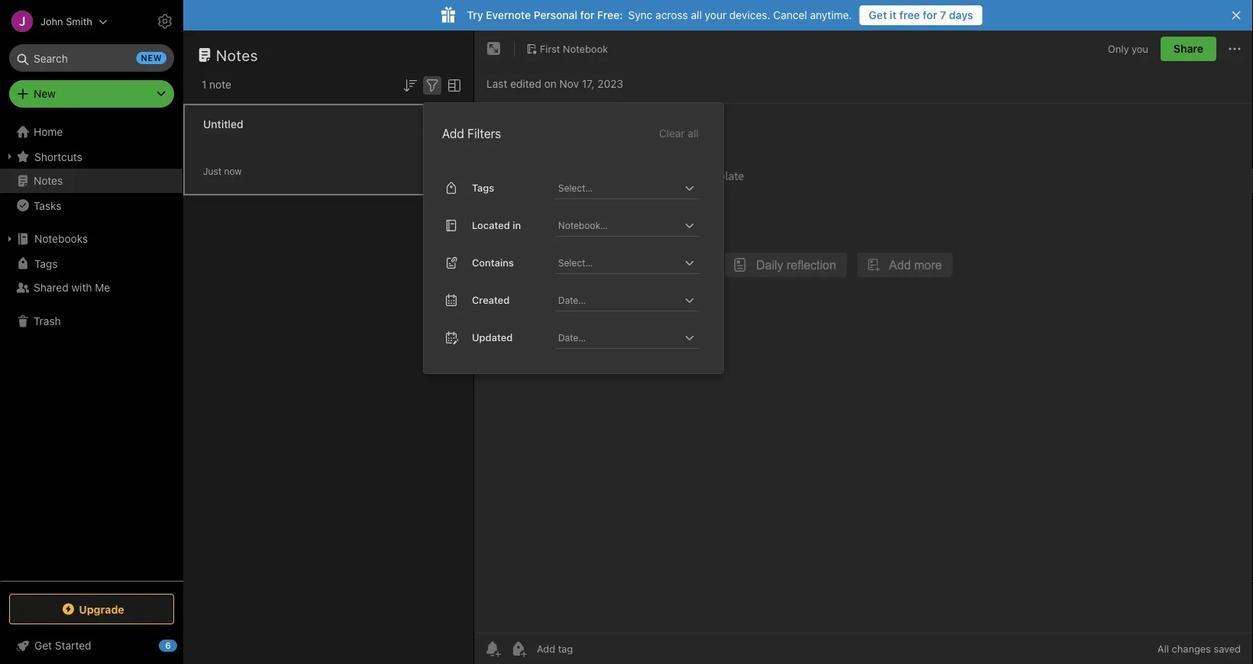 Task type: vqa. For each thing, say whether or not it's contained in the screenshot.
the forwarding
no



Task type: describe. For each thing, give the bounding box(es) containing it.
shortcuts
[[34, 150, 82, 163]]

tasks button
[[0, 193, 183, 218]]

shared
[[34, 282, 69, 294]]

note
[[209, 78, 231, 91]]

evernote
[[486, 9, 531, 21]]

clear all
[[659, 127, 699, 140]]

all changes saved
[[1158, 644, 1241, 655]]

untitled
[[203, 118, 243, 131]]

date… for created
[[558, 295, 586, 305]]

on
[[544, 78, 557, 90]]

Account field
[[0, 6, 108, 37]]

add
[[442, 126, 465, 141]]

devices.
[[730, 9, 771, 21]]

1 note
[[202, 78, 231, 91]]

Add tag field
[[536, 643, 650, 656]]

Tags field
[[555, 177, 701, 199]]

with
[[71, 282, 92, 294]]

1 horizontal spatial tags
[[472, 182, 494, 194]]

shared with me
[[34, 282, 110, 294]]

smith
[[66, 16, 92, 27]]

try evernote personal for free: sync across all your devices. cancel anytime.
[[467, 9, 852, 21]]

located in
[[472, 220, 521, 231]]

last edited on nov 17, 2023
[[487, 78, 624, 90]]

Add filters field
[[423, 75, 442, 95]]

for for 7
[[923, 9, 938, 21]]

saved
[[1214, 644, 1241, 655]]

sync
[[629, 9, 653, 21]]

get it free for 7 days button
[[860, 5, 983, 25]]

click to collapse image
[[178, 636, 189, 655]]

clear
[[659, 127, 685, 140]]

in
[[513, 220, 521, 231]]

filters
[[468, 126, 501, 141]]

notebooks
[[34, 233, 88, 245]]

personal
[[534, 9, 578, 21]]

days
[[949, 9, 974, 21]]

john
[[40, 16, 63, 27]]

add a reminder image
[[484, 640, 502, 659]]

Search text field
[[20, 44, 163, 72]]

first notebook
[[540, 43, 608, 54]]

shared with me link
[[0, 276, 183, 300]]

all inside button
[[688, 127, 699, 140]]

1 horizontal spatial notes
[[216, 46, 258, 64]]

Located in field
[[555, 215, 701, 237]]

 Date picker field
[[555, 327, 714, 349]]

tags inside button
[[34, 257, 58, 270]]

get it free for 7 days
[[869, 9, 974, 21]]

get for get it free for 7 days
[[869, 9, 887, 21]]

0 horizontal spatial notes
[[34, 175, 63, 187]]

located
[[472, 220, 510, 231]]

Contains field
[[555, 252, 701, 274]]

 Date picker field
[[555, 289, 714, 312]]

you
[[1132, 43, 1149, 54]]

Sort options field
[[401, 75, 419, 95]]

upgrade button
[[9, 594, 174, 625]]

me
[[95, 282, 110, 294]]



Task type: locate. For each thing, give the bounding box(es) containing it.
created
[[472, 295, 510, 306]]

settings image
[[156, 12, 174, 31]]

for left the 7
[[923, 9, 938, 21]]

get for get started
[[34, 640, 52, 652]]

1 horizontal spatial for
[[923, 9, 938, 21]]

last
[[487, 78, 508, 90]]

share button
[[1161, 37, 1217, 61]]

0 vertical spatial tags
[[472, 182, 494, 194]]

tree
[[0, 120, 183, 581]]

2  input text field from the top
[[557, 215, 681, 236]]

 input text field for contains
[[557, 252, 681, 273]]

trash link
[[0, 309, 183, 334]]

all right 'clear'
[[688, 127, 699, 140]]

free:
[[598, 9, 623, 21]]

 input text field down located in field
[[557, 252, 681, 273]]

0 vertical spatial get
[[869, 9, 887, 21]]

1 vertical spatial tags
[[34, 257, 58, 270]]

0 horizontal spatial tags
[[34, 257, 58, 270]]

notebooks link
[[0, 227, 183, 251]]

 input text field inside 'tags' field
[[557, 177, 681, 198]]

for inside "button"
[[923, 9, 938, 21]]

1 horizontal spatial get
[[869, 9, 887, 21]]

2 vertical spatial  input text field
[[557, 252, 681, 273]]

notebook
[[563, 43, 608, 54]]

date… down contains field
[[558, 295, 586, 305]]

1 vertical spatial  input text field
[[557, 215, 681, 236]]

 input text field for tags
[[557, 177, 681, 198]]

7
[[940, 9, 947, 21]]

add tag image
[[510, 640, 528, 659]]

date… inside  date picker field
[[558, 332, 586, 343]]

Help and Learning task checklist field
[[0, 634, 183, 659]]

only
[[1108, 43, 1130, 54]]

for for free:
[[581, 9, 595, 21]]

 input text field for located in
[[557, 215, 681, 236]]

0 vertical spatial  input text field
[[557, 177, 681, 198]]

 input text field inside located in field
[[557, 215, 681, 236]]

started
[[55, 640, 91, 652]]

just now
[[203, 166, 242, 177]]

1 vertical spatial get
[[34, 640, 52, 652]]

get
[[869, 9, 887, 21], [34, 640, 52, 652]]

note window element
[[474, 31, 1254, 665]]

all left your
[[691, 9, 702, 21]]

first notebook button
[[521, 38, 614, 60]]

1 vertical spatial all
[[688, 127, 699, 140]]

17,
[[582, 78, 595, 90]]

date… inside field
[[558, 295, 586, 305]]

new button
[[9, 80, 174, 108]]

get started
[[34, 640, 91, 652]]

2 date… from the top
[[558, 332, 586, 343]]

1 vertical spatial date…
[[558, 332, 586, 343]]

add filters image
[[423, 76, 442, 95]]

shortcuts button
[[0, 144, 183, 169]]

new
[[34, 87, 56, 100]]

date… down date… field
[[558, 332, 586, 343]]

 input text field
[[557, 177, 681, 198], [557, 215, 681, 236], [557, 252, 681, 273]]

3  input text field from the top
[[557, 252, 681, 273]]

 input text field up located in field
[[557, 177, 681, 198]]

upgrade
[[79, 603, 124, 616]]

share
[[1174, 42, 1204, 55]]

 input text field down 'tags' field
[[557, 215, 681, 236]]

new
[[141, 53, 162, 63]]

nov
[[560, 78, 579, 90]]

for left free:
[[581, 9, 595, 21]]

updated
[[472, 332, 513, 343]]

edited
[[510, 78, 542, 90]]

get inside help and learning task checklist field
[[34, 640, 52, 652]]

it
[[890, 9, 897, 21]]

across
[[656, 9, 688, 21]]

get inside "button"
[[869, 9, 887, 21]]

More actions field
[[1226, 37, 1244, 61]]

for
[[581, 9, 595, 21], [923, 9, 938, 21]]

1 for from the left
[[581, 9, 595, 21]]

clear all button
[[658, 124, 701, 143]]

1
[[202, 78, 207, 91]]

notes
[[216, 46, 258, 64], [34, 175, 63, 187]]

all
[[1158, 644, 1170, 655]]

home link
[[0, 120, 183, 144]]

2 for from the left
[[923, 9, 938, 21]]

tasks
[[34, 199, 61, 212]]

cancel
[[774, 9, 807, 21]]

tags
[[472, 182, 494, 194], [34, 257, 58, 270]]

just
[[203, 166, 222, 177]]

0 vertical spatial notes
[[216, 46, 258, 64]]

Note Editor text field
[[474, 104, 1254, 633]]

tags up located
[[472, 182, 494, 194]]

tooltip
[[369, 40, 452, 70]]

date… for updated
[[558, 332, 586, 343]]

notes up tasks
[[34, 175, 63, 187]]

contains
[[472, 257, 514, 269]]

1  input text field from the top
[[557, 177, 681, 198]]

2023
[[598, 78, 624, 90]]

notes up the note
[[216, 46, 258, 64]]

more actions image
[[1226, 40, 1244, 58]]

changes
[[1172, 644, 1212, 655]]

0 horizontal spatial get
[[34, 640, 52, 652]]

home
[[34, 126, 63, 138]]

tree containing home
[[0, 120, 183, 581]]

now
[[224, 166, 242, 177]]

your
[[705, 9, 727, 21]]

tags button
[[0, 251, 183, 276]]

0 horizontal spatial for
[[581, 9, 595, 21]]

notes link
[[0, 169, 183, 193]]

expand notebooks image
[[4, 233, 16, 245]]

trash
[[34, 315, 61, 328]]

View options field
[[442, 75, 464, 95]]

first
[[540, 43, 560, 54]]

free
[[900, 9, 920, 21]]

6
[[165, 641, 171, 651]]

expand note image
[[485, 40, 503, 58]]

all
[[691, 9, 702, 21], [688, 127, 699, 140]]

date…
[[558, 295, 586, 305], [558, 332, 586, 343]]

1 date… from the top
[[558, 295, 586, 305]]

0 vertical spatial date…
[[558, 295, 586, 305]]

 input text field inside contains field
[[557, 252, 681, 273]]

new search field
[[20, 44, 167, 72]]

get left started
[[34, 640, 52, 652]]

add filters
[[442, 126, 501, 141]]

tags up shared
[[34, 257, 58, 270]]

john smith
[[40, 16, 92, 27]]

get left it
[[869, 9, 887, 21]]

try
[[467, 9, 483, 21]]

0 vertical spatial all
[[691, 9, 702, 21]]

only you
[[1108, 43, 1149, 54]]

anytime.
[[810, 9, 852, 21]]

1 vertical spatial notes
[[34, 175, 63, 187]]



